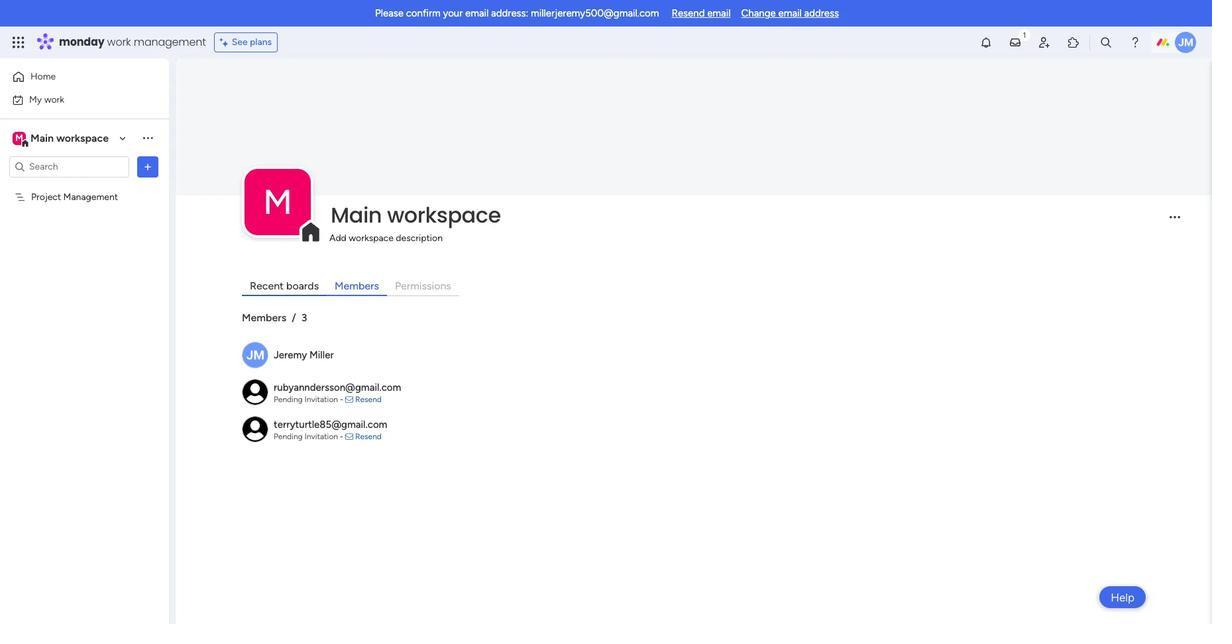 Task type: locate. For each thing, give the bounding box(es) containing it.
1 horizontal spatial work
[[107, 34, 131, 50]]

2 pending from the top
[[274, 432, 303, 442]]

see
[[232, 36, 248, 48]]

work for my
[[44, 94, 64, 105]]

members left /
[[242, 312, 287, 324]]

option
[[0, 185, 169, 188]]

0 vertical spatial workspace
[[56, 132, 109, 144]]

1 vertical spatial resend link
[[355, 432, 382, 442]]

1 email from the left
[[465, 7, 489, 19]]

1 horizontal spatial members
[[335, 280, 379, 292]]

1 vertical spatial pending
[[274, 432, 303, 442]]

0 vertical spatial pending
[[274, 395, 303, 405]]

resend link
[[355, 395, 382, 405], [355, 432, 382, 442]]

permissions
[[395, 280, 451, 292]]

0 vertical spatial main
[[30, 132, 54, 144]]

description
[[396, 233, 443, 244]]

0 vertical spatial work
[[107, 34, 131, 50]]

m
[[15, 132, 23, 143], [263, 182, 292, 223]]

1 resend link from the top
[[355, 395, 382, 405]]

-
[[340, 395, 343, 405], [340, 432, 343, 442]]

see plans
[[232, 36, 272, 48]]

main up "add"
[[331, 200, 382, 230]]

email right change
[[778, 7, 802, 19]]

0 vertical spatial pending invitation -
[[274, 395, 345, 405]]

monday
[[59, 34, 104, 50]]

m inside workspace selection element
[[15, 132, 23, 143]]

0 horizontal spatial main
[[30, 132, 54, 144]]

0 horizontal spatial workspace image
[[13, 131, 26, 145]]

main
[[30, 132, 54, 144], [331, 200, 382, 230]]

resend link right envelope o icon on the left bottom of the page
[[355, 395, 382, 405]]

main workspace up description at the left top of page
[[331, 200, 501, 230]]

members for members
[[335, 280, 379, 292]]

workspace right "add"
[[349, 233, 394, 244]]

1 vertical spatial m
[[263, 182, 292, 223]]

help
[[1111, 591, 1135, 604]]

invitation
[[305, 395, 338, 405], [305, 432, 338, 442]]

0 vertical spatial resend link
[[355, 395, 382, 405]]

0 horizontal spatial members
[[242, 312, 287, 324]]

members down "add"
[[335, 280, 379, 292]]

1 horizontal spatial workspace image
[[245, 169, 311, 235]]

1 vertical spatial pending invitation -
[[274, 432, 345, 442]]

pending for rubyanndersson@gmail.com
[[274, 395, 303, 405]]

2 - from the top
[[340, 432, 343, 442]]

address
[[804, 7, 839, 19]]

0 vertical spatial resend
[[672, 7, 705, 19]]

2 horizontal spatial email
[[778, 7, 802, 19]]

1 pending invitation - from the top
[[274, 395, 345, 405]]

3
[[301, 312, 307, 324]]

inbox image
[[1009, 36, 1022, 49]]

m inside m dropdown button
[[263, 182, 292, 223]]

pending down jeremy
[[274, 395, 303, 405]]

members
[[335, 280, 379, 292], [242, 312, 287, 324]]

options image
[[141, 160, 154, 173]]

my
[[29, 94, 42, 105]]

invitation for rubyanndersson@gmail.com
[[305, 395, 338, 405]]

1 vertical spatial resend
[[355, 395, 382, 405]]

0 vertical spatial invitation
[[305, 395, 338, 405]]

1 - from the top
[[340, 395, 343, 405]]

management
[[134, 34, 206, 50]]

1 vertical spatial workspace
[[387, 200, 501, 230]]

1 horizontal spatial main
[[331, 200, 382, 230]]

0 vertical spatial members
[[335, 280, 379, 292]]

email
[[465, 7, 489, 19], [707, 7, 731, 19], [778, 7, 802, 19]]

2 vertical spatial resend
[[355, 432, 382, 442]]

0 horizontal spatial work
[[44, 94, 64, 105]]

main down my work
[[30, 132, 54, 144]]

main workspace up the search in workspace field
[[30, 132, 109, 144]]

1 vertical spatial members
[[242, 312, 287, 324]]

members / 3
[[242, 312, 307, 324]]

1 vertical spatial work
[[44, 94, 64, 105]]

jeremy miller image
[[1175, 32, 1196, 53]]

resend for resend link for terryturtle85@gmail.com
[[355, 432, 382, 442]]

email left change
[[707, 7, 731, 19]]

1 vertical spatial main
[[331, 200, 382, 230]]

2 invitation from the top
[[305, 432, 338, 442]]

0 horizontal spatial email
[[465, 7, 489, 19]]

2 pending invitation - from the top
[[274, 432, 345, 442]]

1 horizontal spatial main workspace
[[331, 200, 501, 230]]

- left envelope o image
[[340, 432, 343, 442]]

work right monday
[[107, 34, 131, 50]]

1 horizontal spatial email
[[707, 7, 731, 19]]

1 horizontal spatial m
[[263, 182, 292, 223]]

workspace
[[56, 132, 109, 144], [387, 200, 501, 230], [349, 233, 394, 244]]

- left envelope o icon on the left bottom of the page
[[340, 395, 343, 405]]

project
[[31, 191, 61, 202]]

project management
[[31, 191, 118, 202]]

miller
[[310, 349, 334, 361]]

pending invitation - for terryturtle85@gmail.com
[[274, 432, 345, 442]]

0 vertical spatial m
[[15, 132, 23, 143]]

resend email
[[672, 7, 731, 19]]

help image
[[1129, 36, 1142, 49]]

main workspace
[[30, 132, 109, 144], [331, 200, 501, 230]]

pending invitation - for rubyanndersson@gmail.com
[[274, 395, 345, 405]]

work for monday
[[107, 34, 131, 50]]

email right your
[[465, 7, 489, 19]]

3 email from the left
[[778, 7, 802, 19]]

pending invitation -
[[274, 395, 345, 405], [274, 432, 345, 442]]

1 vertical spatial invitation
[[305, 432, 338, 442]]

pending down terryturtle85@gmail.com
[[274, 432, 303, 442]]

1 vertical spatial -
[[340, 432, 343, 442]]

notifications image
[[980, 36, 993, 49]]

0 horizontal spatial m
[[15, 132, 23, 143]]

resend link right envelope o image
[[355, 432, 382, 442]]

workspace image
[[13, 131, 26, 145], [245, 169, 311, 235]]

invitation down terryturtle85@gmail.com
[[305, 432, 338, 442]]

0 vertical spatial workspace image
[[13, 131, 26, 145]]

1 invitation from the top
[[305, 395, 338, 405]]

0 vertical spatial -
[[340, 395, 343, 405]]

workspace up the search in workspace field
[[56, 132, 109, 144]]

work right my
[[44, 94, 64, 105]]

workspace up description at the left top of page
[[387, 200, 501, 230]]

work inside 'button'
[[44, 94, 64, 105]]

pending
[[274, 395, 303, 405], [274, 432, 303, 442]]

pending invitation - down terryturtle85@gmail.com
[[274, 432, 345, 442]]

resend
[[672, 7, 705, 19], [355, 395, 382, 405], [355, 432, 382, 442]]

2 email from the left
[[707, 7, 731, 19]]

pending invitation - down rubyanndersson@gmail.com link
[[274, 395, 345, 405]]

invitation down rubyanndersson@gmail.com link
[[305, 395, 338, 405]]

resend link for rubyanndersson@gmail.com
[[355, 395, 382, 405]]

2 resend link from the top
[[355, 432, 382, 442]]

0 vertical spatial main workspace
[[30, 132, 109, 144]]

work
[[107, 34, 131, 50], [44, 94, 64, 105]]

1 pending from the top
[[274, 395, 303, 405]]

boards
[[286, 280, 319, 292]]

Search in workspace field
[[28, 159, 111, 174]]

workspace options image
[[141, 131, 154, 145]]

0 horizontal spatial main workspace
[[30, 132, 109, 144]]

- for terryturtle85@gmail.com
[[340, 432, 343, 442]]



Task type: describe. For each thing, give the bounding box(es) containing it.
monday work management
[[59, 34, 206, 50]]

recent boards
[[250, 280, 319, 292]]

rubyanndersson@gmail.com
[[274, 382, 401, 394]]

- for rubyanndersson@gmail.com
[[340, 395, 343, 405]]

2 vertical spatial workspace
[[349, 233, 394, 244]]

please confirm your email address: millerjeremy500@gmail.com
[[375, 7, 659, 19]]

jeremy
[[274, 349, 307, 361]]

project management list box
[[0, 183, 169, 387]]

Main workspace field
[[327, 200, 1159, 230]]

your
[[443, 7, 463, 19]]

1 image
[[1019, 27, 1031, 42]]

confirm
[[406, 7, 441, 19]]

invite members image
[[1038, 36, 1051, 49]]

email for change email address
[[778, 7, 802, 19]]

terryturtle85@gmail.com link
[[274, 419, 387, 431]]

millerjeremy500@gmail.com
[[531, 7, 659, 19]]

members for members / 3
[[242, 312, 287, 324]]

1 vertical spatial workspace image
[[245, 169, 311, 235]]

jeremy miller link
[[274, 349, 334, 361]]

search everything image
[[1100, 36, 1113, 49]]

select product image
[[12, 36, 25, 49]]

terryturtle85@gmail.com
[[274, 419, 387, 431]]

add
[[329, 233, 346, 244]]

1 vertical spatial main workspace
[[331, 200, 501, 230]]

see plans button
[[214, 32, 278, 52]]

/
[[292, 312, 296, 324]]

envelope o image
[[345, 396, 353, 404]]

resend link for terryturtle85@gmail.com
[[355, 432, 382, 442]]

recent
[[250, 280, 284, 292]]

my work
[[29, 94, 64, 105]]

change email address
[[741, 7, 839, 19]]

home
[[30, 71, 56, 82]]

envelope o image
[[345, 433, 353, 441]]

main workspace inside workspace selection element
[[30, 132, 109, 144]]

my work button
[[8, 89, 142, 110]]

resend for rubyanndersson@gmail.com's resend link
[[355, 395, 382, 405]]

change email address link
[[741, 7, 839, 19]]

change
[[741, 7, 776, 19]]

management
[[63, 191, 118, 202]]

resend for resend email
[[672, 7, 705, 19]]

v2 ellipsis image
[[1170, 216, 1180, 227]]

jeremy miller
[[274, 349, 334, 361]]

plans
[[250, 36, 272, 48]]

pending for terryturtle85@gmail.com
[[274, 432, 303, 442]]

add workspace description
[[329, 233, 443, 244]]

resend email link
[[672, 7, 731, 19]]

address:
[[491, 7, 528, 19]]

email for resend email
[[707, 7, 731, 19]]

help button
[[1100, 587, 1146, 608]]

invitation for terryturtle85@gmail.com
[[305, 432, 338, 442]]

rubyanndersson@gmail.com link
[[274, 382, 401, 394]]

please
[[375, 7, 404, 19]]

workspace selection element
[[13, 130, 111, 147]]

main inside workspace selection element
[[30, 132, 54, 144]]

home button
[[8, 66, 142, 87]]

apps image
[[1067, 36, 1080, 49]]

m button
[[245, 169, 311, 235]]



Task type: vqa. For each thing, say whether or not it's contained in the screenshot.
the middle Resend
yes



